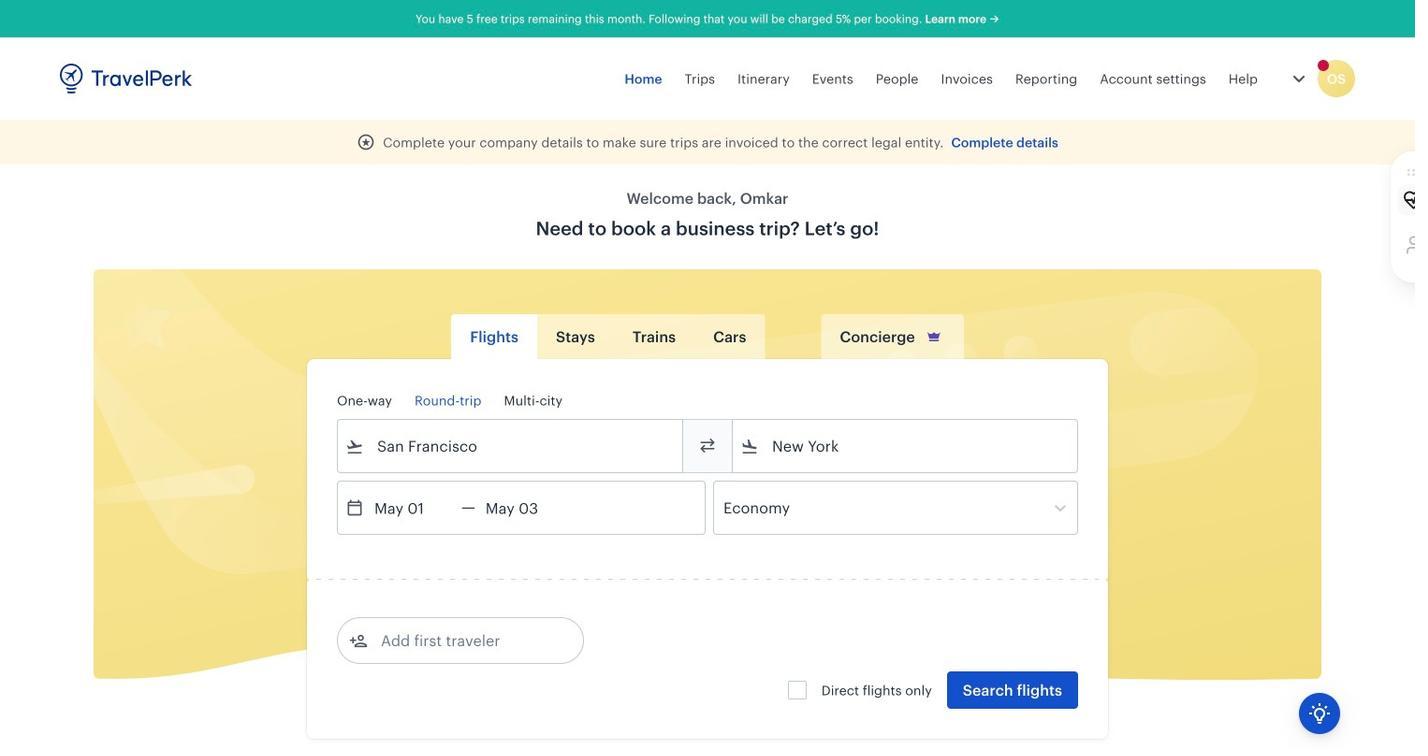 Task type: locate. For each thing, give the bounding box(es) containing it.
From search field
[[364, 432, 658, 461]]

Depart text field
[[364, 482, 461, 534]]

Return text field
[[475, 482, 573, 534]]

Add first traveler search field
[[368, 626, 563, 656]]



Task type: describe. For each thing, give the bounding box(es) containing it.
To search field
[[759, 432, 1053, 461]]



